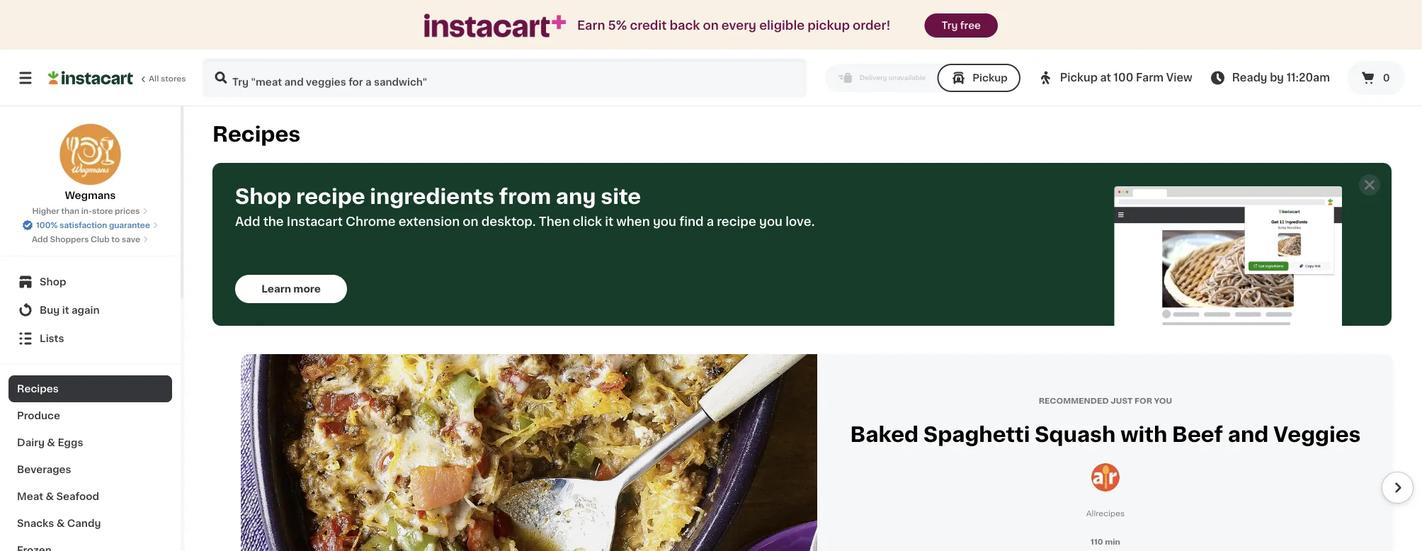 Task type: locate. For each thing, give the bounding box(es) containing it.
it
[[605, 216, 614, 228], [62, 305, 69, 315]]

store
[[92, 207, 113, 215]]

0 horizontal spatial add
[[32, 236, 48, 243]]

express icon image
[[424, 14, 566, 37]]

any
[[556, 187, 596, 207]]

& for meat
[[46, 492, 54, 502]]

pickup for pickup
[[973, 73, 1008, 83]]

1 vertical spatial it
[[62, 305, 69, 315]]

than
[[61, 207, 79, 215]]

100
[[1114, 73, 1134, 83]]

&
[[47, 438, 55, 448], [46, 492, 54, 502], [56, 519, 65, 528]]

earn 5% credit back on every eligible pickup order!
[[577, 19, 891, 32]]

& left eggs
[[47, 438, 55, 448]]

squash
[[1035, 425, 1116, 445]]

11:20am
[[1287, 73, 1330, 83]]

pickup down free at the top
[[973, 73, 1008, 83]]

candy
[[67, 519, 101, 528]]

0 horizontal spatial shop
[[40, 277, 66, 287]]

pickup at 100 farm view
[[1060, 73, 1193, 83]]

again
[[72, 305, 100, 315]]

recipe up instacart
[[296, 187, 365, 207]]

pickup inside button
[[973, 73, 1008, 83]]

recipes inside recipes 'link'
[[17, 384, 59, 394]]

pickup left "at"
[[1060, 73, 1098, 83]]

shop up the buy
[[40, 277, 66, 287]]

on
[[703, 19, 719, 32], [463, 216, 479, 228]]

lists link
[[9, 324, 172, 353]]

1 horizontal spatial add
[[235, 216, 260, 228]]

recipe
[[296, 187, 365, 207], [717, 216, 756, 228]]

0 vertical spatial &
[[47, 438, 55, 448]]

chrome
[[346, 216, 396, 228]]

& right the meat
[[46, 492, 54, 502]]

you left "find"
[[653, 216, 677, 228]]

buy it again link
[[9, 296, 172, 324]]

pickup inside popup button
[[1060, 73, 1098, 83]]

0 horizontal spatial recipes
[[17, 384, 59, 394]]

2 vertical spatial &
[[56, 519, 65, 528]]

0 vertical spatial add
[[235, 216, 260, 228]]

pickup
[[1060, 73, 1098, 83], [973, 73, 1008, 83]]

1 vertical spatial add
[[32, 236, 48, 243]]

you
[[653, 216, 677, 228], [759, 216, 783, 228]]

farm
[[1136, 73, 1164, 83]]

1 horizontal spatial shop
[[235, 187, 291, 207]]

snacks
[[17, 519, 54, 528]]

0 vertical spatial it
[[605, 216, 614, 228]]

learn more button
[[235, 275, 347, 303]]

0
[[1383, 73, 1390, 83]]

0 vertical spatial on
[[703, 19, 719, 32]]

credit
[[630, 19, 667, 32]]

1 you from the left
[[653, 216, 677, 228]]

pickup button
[[937, 64, 1021, 92]]

on left desktop.
[[463, 216, 479, 228]]

seafood
[[56, 492, 99, 502]]

0 vertical spatial shop
[[235, 187, 291, 207]]

100% satisfaction guarantee
[[36, 221, 150, 229]]

1 vertical spatial &
[[46, 492, 54, 502]]

0 horizontal spatial you
[[653, 216, 677, 228]]

pickup at 100 farm view button
[[1038, 58, 1193, 98]]

it right the buy
[[62, 305, 69, 315]]

and
[[1228, 425, 1269, 445]]

meat
[[17, 492, 43, 502]]

beverages
[[17, 465, 71, 475]]

recipes
[[213, 124, 301, 145], [17, 384, 59, 394]]

the
[[263, 216, 284, 228]]

from
[[499, 187, 551, 207]]

0 vertical spatial recipes
[[213, 124, 301, 145]]

1 vertical spatial recipe
[[717, 216, 756, 228]]

1 horizontal spatial pickup
[[1060, 73, 1098, 83]]

shop
[[235, 187, 291, 207], [40, 277, 66, 287]]

every
[[722, 19, 757, 32]]

add for add shoppers club to save
[[32, 236, 48, 243]]

shop up the
[[235, 187, 291, 207]]

2 you from the left
[[759, 216, 783, 228]]

extension
[[399, 216, 460, 228]]

& left candy
[[56, 519, 65, 528]]

you left love.
[[759, 216, 783, 228]]

eggs
[[58, 438, 83, 448]]

instacart
[[287, 216, 343, 228]]

meat & seafood
[[17, 492, 99, 502]]

pickup
[[808, 19, 850, 32]]

0 horizontal spatial on
[[463, 216, 479, 228]]

add inside add shoppers club to save link
[[32, 236, 48, 243]]

higher
[[32, 207, 59, 215]]

add down the 100%
[[32, 236, 48, 243]]

service type group
[[826, 64, 1021, 92]]

click
[[573, 216, 602, 228]]

recipe right a
[[717, 216, 756, 228]]

1 horizontal spatial you
[[759, 216, 783, 228]]

add shoppers club to save
[[32, 236, 140, 243]]

0 vertical spatial recipe
[[296, 187, 365, 207]]

1 vertical spatial shop
[[40, 277, 66, 287]]

shop inside shop link
[[40, 277, 66, 287]]

add left the
[[235, 216, 260, 228]]

None search field
[[203, 58, 807, 98]]

on right back
[[703, 19, 719, 32]]

shoppers
[[50, 236, 89, 243]]

100%
[[36, 221, 58, 229]]

1 horizontal spatial recipes
[[213, 124, 301, 145]]

wegmans
[[65, 191, 116, 200]]

beef
[[1172, 425, 1223, 445]]

instacart logo image
[[48, 69, 133, 86]]

0 horizontal spatial pickup
[[973, 73, 1008, 83]]

0 button
[[1347, 61, 1405, 95]]

desktop.
[[482, 216, 536, 228]]

1 horizontal spatial it
[[605, 216, 614, 228]]

ingredients
[[370, 187, 494, 207]]

buy
[[40, 305, 60, 315]]

snacks & candy
[[17, 519, 101, 528]]

100% satisfaction guarantee button
[[22, 217, 159, 231]]

1 vertical spatial recipes
[[17, 384, 59, 394]]

extension banner image
[[1115, 186, 1343, 326]]

it right "click"
[[605, 216, 614, 228]]



Task type: vqa. For each thing, say whether or not it's contained in the screenshot.
Beverages link
yes



Task type: describe. For each thing, give the bounding box(es) containing it.
& for dairy
[[47, 438, 55, 448]]

wegmans logo image
[[59, 123, 121, 186]]

in-
[[81, 207, 92, 215]]

ready by 11:20am
[[1232, 73, 1330, 83]]

dairy & eggs link
[[9, 429, 172, 456]]

produce link
[[9, 402, 172, 429]]

stores
[[161, 75, 186, 83]]

veggies
[[1274, 425, 1361, 445]]

when
[[617, 216, 650, 228]]

add the instacart chrome extension on desktop. then click it when you find a recipe you love.
[[235, 216, 815, 228]]

0 horizontal spatial recipe
[[296, 187, 365, 207]]

guarantee
[[109, 221, 150, 229]]

for
[[1135, 397, 1153, 405]]

earn
[[577, 19, 605, 32]]

club
[[91, 236, 110, 243]]

find
[[679, 216, 704, 228]]

5%
[[608, 19, 627, 32]]

1 horizontal spatial on
[[703, 19, 719, 32]]

produce
[[17, 411, 60, 421]]

shop link
[[9, 268, 172, 296]]

site
[[601, 187, 641, 207]]

order!
[[853, 19, 891, 32]]

shop for shop
[[40, 277, 66, 287]]

back
[[670, 19, 700, 32]]

learn
[[261, 284, 291, 294]]

allrecipes image
[[1092, 463, 1120, 492]]

& for snacks
[[56, 519, 65, 528]]

by
[[1270, 73, 1284, 83]]

just
[[1111, 397, 1133, 405]]

recommended just for you
[[1039, 397, 1173, 405]]

shop for shop recipe ingredients from any site
[[235, 187, 291, 207]]

love.
[[786, 216, 815, 228]]

try
[[942, 21, 958, 30]]

with
[[1121, 425, 1168, 445]]

dairy
[[17, 438, 45, 448]]

item carousel region
[[213, 354, 1414, 551]]

spaghetti
[[924, 425, 1030, 445]]

pickup for pickup at 100 farm view
[[1060, 73, 1098, 83]]

learn more
[[261, 284, 321, 294]]

a
[[707, 216, 714, 228]]

Search field
[[204, 60, 806, 96]]

baked
[[850, 425, 919, 445]]

min
[[1105, 538, 1121, 546]]

more
[[294, 284, 321, 294]]

eligible
[[760, 19, 805, 32]]

you
[[1154, 397, 1173, 405]]

110
[[1091, 538, 1103, 546]]

shop recipe ingredients from any site
[[235, 187, 641, 207]]

110 min
[[1091, 538, 1121, 546]]

higher than in-store prices
[[32, 207, 140, 215]]

prices
[[115, 207, 140, 215]]

baked spaghetti squash with beef and veggies
[[850, 425, 1361, 445]]

allrecipes
[[1087, 510, 1125, 517]]

1 horizontal spatial recipe
[[717, 216, 756, 228]]

then
[[539, 216, 570, 228]]

ready by 11:20am link
[[1210, 69, 1330, 86]]

all stores
[[149, 75, 186, 83]]

save
[[122, 236, 140, 243]]

add shoppers club to save link
[[32, 234, 149, 245]]

meat & seafood link
[[9, 483, 172, 510]]

0 horizontal spatial it
[[62, 305, 69, 315]]

1 vertical spatial on
[[463, 216, 479, 228]]

recommended
[[1039, 397, 1109, 405]]

all stores link
[[48, 58, 187, 98]]

to
[[111, 236, 120, 243]]

lists
[[40, 334, 64, 344]]

beverages link
[[9, 456, 172, 483]]

dairy & eggs
[[17, 438, 83, 448]]

satisfaction
[[60, 221, 107, 229]]

wegmans link
[[59, 123, 121, 203]]

recipes link
[[9, 375, 172, 402]]

snacks & candy link
[[9, 510, 172, 537]]

try free
[[942, 21, 981, 30]]

ready
[[1232, 73, 1268, 83]]

add for add the instacart chrome extension on desktop. then click it when you find a recipe you love.
[[235, 216, 260, 228]]



